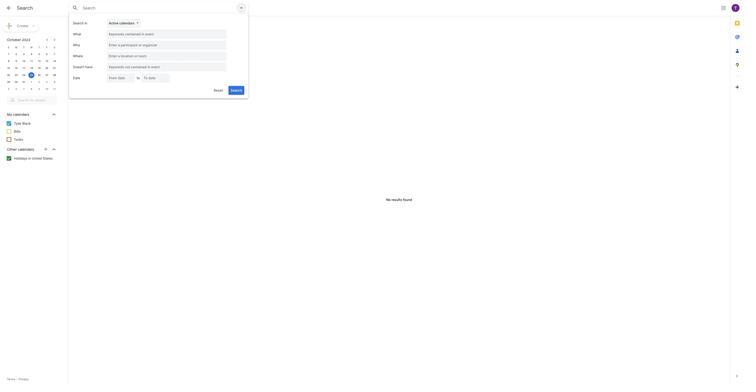 Task type: locate. For each thing, give the bounding box(es) containing it.
1 horizontal spatial 6
[[46, 53, 48, 56]]

0 vertical spatial 6
[[46, 53, 48, 56]]

november 7 element
[[21, 86, 27, 92]]

1 vertical spatial 7
[[23, 88, 25, 91]]

6 down f on the top left of the page
[[46, 53, 48, 56]]

13
[[45, 60, 48, 63]]

1 up 15
[[8, 53, 9, 56]]

6 inside november 6 element
[[16, 88, 17, 91]]

9 down 'november 2' element
[[38, 88, 40, 91]]

0 vertical spatial 3
[[23, 53, 25, 56]]

11 element
[[29, 58, 35, 64]]

united
[[32, 157, 42, 161]]

10 for 10 element
[[22, 60, 25, 63]]

0 horizontal spatial s
[[8, 46, 9, 49]]

7 row from the top
[[5, 86, 58, 93]]

4
[[31, 53, 32, 56], [54, 81, 55, 84]]

1 vertical spatial 8
[[31, 88, 32, 91]]

doesn't have
[[73, 65, 93, 69]]

1
[[8, 53, 9, 56], [31, 81, 32, 84]]

5 row from the top
[[5, 72, 58, 79]]

21
[[53, 67, 56, 70]]

in
[[85, 21, 87, 25], [28, 157, 31, 161]]

0 horizontal spatial t
[[23, 46, 25, 49]]

terms
[[7, 378, 15, 382]]

4 down 28 element
[[54, 81, 55, 84]]

active calendars
[[109, 21, 135, 25]]

row down november 1 element
[[5, 86, 58, 93]]

16 element
[[13, 65, 19, 71]]

10
[[22, 60, 25, 63], [45, 88, 48, 91]]

0 horizontal spatial 6
[[16, 88, 17, 91]]

have
[[85, 65, 93, 69]]

None search field
[[0, 94, 62, 105]]

row
[[5, 44, 58, 51], [5, 51, 58, 58], [5, 58, 58, 65], [5, 65, 58, 72], [5, 72, 58, 79], [5, 79, 58, 86], [5, 86, 58, 93]]

search up what
[[73, 21, 84, 25]]

0 horizontal spatial 11
[[30, 60, 33, 63]]

s right f on the top left of the page
[[54, 46, 55, 49]]

4 row from the top
[[5, 65, 58, 72]]

1 horizontal spatial in
[[85, 21, 87, 25]]

row containing 29
[[5, 79, 58, 86]]

0 horizontal spatial 10
[[22, 60, 25, 63]]

t left w
[[23, 46, 25, 49]]

results
[[392, 198, 403, 202]]

row down 18 "element"
[[5, 72, 58, 79]]

0 vertical spatial 5
[[38, 53, 40, 56]]

0 horizontal spatial in
[[28, 157, 31, 161]]

tab list
[[731, 16, 745, 370]]

4 down w
[[31, 53, 32, 56]]

privacy
[[19, 378, 29, 382]]

found
[[403, 198, 412, 202]]

10 down november 3 element
[[45, 88, 48, 91]]

calendars inside search box
[[119, 21, 135, 25]]

search image
[[70, 3, 80, 13]]

0 vertical spatial calendars
[[119, 21, 135, 25]]

s left m
[[8, 46, 9, 49]]

0 horizontal spatial search
[[17, 5, 33, 11]]

t
[[23, 46, 25, 49], [38, 46, 40, 49]]

1 vertical spatial search
[[73, 21, 84, 25]]

0 vertical spatial 4
[[31, 53, 32, 56]]

calendars up holidays on the left top
[[18, 147, 34, 152]]

13 element
[[44, 58, 50, 64]]

0 vertical spatial 8
[[8, 60, 9, 63]]

2 s from the left
[[54, 46, 55, 49]]

22 element
[[6, 72, 12, 78]]

1 horizontal spatial search
[[73, 21, 84, 25]]

0 vertical spatial search
[[17, 5, 33, 11]]

2 down m
[[16, 53, 17, 56]]

row up 18
[[5, 58, 58, 65]]

25
[[30, 74, 33, 77]]

1 vertical spatial 11
[[53, 88, 56, 91]]

states
[[43, 157, 53, 161]]

calendars
[[119, 21, 135, 25], [13, 112, 29, 117], [18, 147, 34, 152]]

Search for people text field
[[10, 96, 54, 105]]

row down w
[[5, 51, 58, 58]]

1 vertical spatial 1
[[31, 81, 32, 84]]

3 up 10 element
[[23, 53, 25, 56]]

privacy link
[[19, 378, 29, 382]]

doesn't
[[73, 65, 85, 69]]

0 vertical spatial 11
[[30, 60, 33, 63]]

6
[[46, 53, 48, 56], [16, 88, 17, 91]]

calendars inside my calendars dropdown button
[[13, 112, 29, 117]]

2 row from the top
[[5, 51, 58, 58]]

calendars up tyler black
[[13, 112, 29, 117]]

Search text field
[[83, 6, 225, 11]]

0 horizontal spatial 8
[[8, 60, 9, 63]]

my calendars
[[7, 112, 29, 117]]

november 10 element
[[44, 86, 50, 92]]

17 element
[[21, 65, 27, 71]]

1 vertical spatial 10
[[45, 88, 48, 91]]

tyler black
[[14, 122, 31, 126]]

row down the 2023
[[5, 44, 58, 51]]

1 vertical spatial 2
[[38, 81, 40, 84]]

Keywords not contained in event text field
[[109, 63, 223, 72]]

search
[[17, 5, 33, 11], [73, 21, 84, 25]]

1 horizontal spatial 2
[[38, 81, 40, 84]]

11
[[30, 60, 33, 63], [53, 88, 56, 91]]

active
[[109, 21, 119, 25]]

28 element
[[52, 72, 58, 78]]

5
[[38, 53, 40, 56], [8, 88, 9, 91]]

1 horizontal spatial 4
[[54, 81, 55, 84]]

1 horizontal spatial 8
[[31, 88, 32, 91]]

11 for november 11 element
[[53, 88, 56, 91]]

27 element
[[44, 72, 50, 78]]

8 inside "element"
[[31, 88, 32, 91]]

0 vertical spatial 9
[[16, 60, 17, 63]]

12
[[38, 60, 41, 63]]

october
[[7, 38, 21, 42]]

calendars right active
[[119, 21, 135, 25]]

november 11 element
[[52, 86, 58, 92]]

9 up 16
[[16, 60, 17, 63]]

24 element
[[21, 72, 27, 78]]

1 horizontal spatial s
[[54, 46, 55, 49]]

2 vertical spatial calendars
[[18, 147, 34, 152]]

s
[[8, 46, 9, 49], [54, 46, 55, 49]]

8 up 15
[[8, 60, 9, 63]]

1 horizontal spatial 1
[[31, 81, 32, 84]]

row group
[[5, 51, 58, 93]]

7
[[54, 53, 55, 56], [23, 88, 25, 91]]

search right go back image
[[17, 5, 33, 11]]

31 element
[[21, 79, 27, 85]]

november 8 element
[[29, 86, 35, 92]]

row up 25
[[5, 65, 58, 72]]

31
[[22, 81, 25, 84]]

7 down 31 element
[[23, 88, 25, 91]]

t left f on the top left of the page
[[38, 46, 40, 49]]

27
[[45, 74, 48, 77]]

9
[[16, 60, 17, 63], [38, 88, 40, 91]]

november 3 element
[[44, 79, 50, 85]]

None search field
[[69, 2, 249, 99]]

0 vertical spatial 1
[[8, 53, 9, 56]]

8 down november 1 element
[[31, 88, 32, 91]]

1 horizontal spatial 10
[[45, 88, 48, 91]]

1 horizontal spatial 5
[[38, 53, 40, 56]]

row up november 8 "element"
[[5, 79, 58, 86]]

5 up "12"
[[38, 53, 40, 56]]

16
[[15, 67, 18, 70]]

23 element
[[13, 72, 19, 78]]

Enter a location or room text field
[[109, 52, 223, 61]]

1 vertical spatial 3
[[46, 81, 48, 84]]

1 vertical spatial 9
[[38, 88, 40, 91]]

3
[[23, 53, 25, 56], [46, 81, 48, 84]]

1 horizontal spatial 9
[[38, 88, 40, 91]]

row containing s
[[5, 44, 58, 51]]

in for holidays
[[28, 157, 31, 161]]

8
[[8, 60, 9, 63], [31, 88, 32, 91]]

search in
[[73, 21, 87, 25]]

0 horizontal spatial 5
[[8, 88, 9, 91]]

1 row from the top
[[5, 44, 58, 51]]

29
[[7, 81, 10, 84]]

24
[[22, 74, 25, 77]]

21 element
[[52, 65, 58, 71]]

2 down the 26 element
[[38, 81, 40, 84]]

calendars for other calendars
[[18, 147, 34, 152]]

0 vertical spatial 10
[[22, 60, 25, 63]]

0 vertical spatial in
[[85, 21, 87, 25]]

6 row from the top
[[5, 79, 58, 86]]

1 horizontal spatial 7
[[54, 53, 55, 56]]

my calendars button
[[1, 111, 62, 119]]

1 vertical spatial 4
[[54, 81, 55, 84]]

1 t from the left
[[23, 46, 25, 49]]

Keywords contained in event text field
[[109, 30, 223, 39]]

7 up 14
[[54, 53, 55, 56]]

other calendars
[[7, 147, 34, 152]]

1 down the 25, today element
[[31, 81, 32, 84]]

26
[[38, 74, 41, 77]]

0 horizontal spatial 2
[[16, 53, 17, 56]]

2
[[16, 53, 17, 56], [38, 81, 40, 84]]

terms – privacy
[[7, 378, 29, 382]]

12 element
[[36, 58, 42, 64]]

my
[[7, 112, 12, 117]]

0 vertical spatial 2
[[16, 53, 17, 56]]

go back image
[[6, 5, 12, 11]]

1 horizontal spatial 11
[[53, 88, 56, 91]]

1 vertical spatial 6
[[16, 88, 17, 91]]

11 down november 4 'element'
[[53, 88, 56, 91]]

17
[[22, 67, 25, 70]]

black
[[22, 122, 31, 126]]

25 cell
[[28, 72, 35, 79]]

5 down 29 element on the left of page
[[8, 88, 9, 91]]

1 horizontal spatial t
[[38, 46, 40, 49]]

10 up 17
[[22, 60, 25, 63]]

row containing 1
[[5, 51, 58, 58]]

6 down 30 element
[[16, 88, 17, 91]]

1 vertical spatial calendars
[[13, 112, 29, 117]]

3 row from the top
[[5, 58, 58, 65]]

search for search in
[[73, 21, 84, 25]]

3 down '27' 'element'
[[46, 81, 48, 84]]

2 t from the left
[[38, 46, 40, 49]]

1 vertical spatial in
[[28, 157, 31, 161]]

23
[[15, 74, 18, 77]]

11 up 18
[[30, 60, 33, 63]]

calendars inside 'other calendars' dropdown button
[[18, 147, 34, 152]]



Task type: vqa. For each thing, say whether or not it's contained in the screenshot.


Task type: describe. For each thing, give the bounding box(es) containing it.
10 for november 10 element
[[45, 88, 48, 91]]

Enter a participant or organizer text field
[[109, 41, 223, 50]]

search heading
[[17, 5, 33, 11]]

28
[[53, 74, 56, 77]]

tasks
[[14, 138, 23, 142]]

11 for 11 element
[[30, 60, 33, 63]]

15
[[7, 67, 10, 70]]

18 element
[[29, 65, 35, 71]]

2023
[[22, 38, 30, 42]]

october 2023
[[7, 38, 30, 42]]

To date text field
[[144, 74, 166, 83]]

row containing 22
[[5, 72, 58, 79]]

w
[[30, 46, 33, 49]]

holidays
[[14, 157, 27, 161]]

search options image
[[237, 3, 247, 13]]

22
[[7, 74, 10, 77]]

14
[[53, 60, 56, 63]]

1 inside november 1 element
[[31, 81, 32, 84]]

f
[[46, 46, 48, 49]]

search for search
[[17, 5, 33, 11]]

who
[[73, 43, 80, 47]]

0 horizontal spatial 9
[[16, 60, 17, 63]]

0 horizontal spatial 4
[[31, 53, 32, 56]]

other calendars button
[[1, 146, 62, 154]]

november 9 element
[[36, 86, 42, 92]]

1 vertical spatial 5
[[8, 88, 9, 91]]

create
[[17, 24, 28, 28]]

19
[[38, 67, 41, 70]]

0 horizontal spatial 3
[[23, 53, 25, 56]]

–
[[16, 378, 18, 382]]

4 inside 'element'
[[54, 81, 55, 84]]

in for search
[[85, 21, 87, 25]]

no
[[387, 198, 391, 202]]

14 element
[[52, 58, 58, 64]]

other
[[7, 147, 17, 152]]

date
[[73, 76, 80, 80]]

15 element
[[6, 65, 12, 71]]

holidays in united states
[[14, 157, 53, 161]]

november 2 element
[[36, 79, 42, 85]]

terms link
[[7, 378, 15, 382]]

calendars for active calendars
[[119, 21, 135, 25]]

november 4 element
[[52, 79, 58, 85]]

1 horizontal spatial 3
[[46, 81, 48, 84]]

what
[[73, 32, 81, 36]]

0 horizontal spatial 7
[[23, 88, 25, 91]]

20 element
[[44, 65, 50, 71]]

row containing 15
[[5, 65, 58, 72]]

to
[[137, 76, 140, 80]]

tyler
[[14, 122, 21, 126]]

30 element
[[13, 79, 19, 85]]

0 horizontal spatial 1
[[8, 53, 9, 56]]

30
[[15, 81, 18, 84]]

0 vertical spatial 7
[[54, 53, 55, 56]]

row containing 5
[[5, 86, 58, 93]]

calendars for my calendars
[[13, 112, 29, 117]]

october 2023 grid
[[5, 44, 58, 93]]

20
[[45, 67, 48, 70]]

november 5 element
[[6, 86, 12, 92]]

10 element
[[21, 58, 27, 64]]

my calendars list
[[1, 120, 62, 144]]

25, today element
[[29, 72, 35, 78]]

From date text field
[[109, 74, 131, 83]]

18
[[30, 67, 33, 70]]

create button
[[2, 20, 39, 32]]

november 6 element
[[13, 86, 19, 92]]

where
[[73, 54, 83, 58]]

29 element
[[6, 79, 12, 85]]

add other calendars image
[[43, 147, 48, 152]]

row group containing 1
[[5, 51, 58, 93]]

none search field containing search in
[[69, 2, 249, 99]]

november 1 element
[[29, 79, 35, 85]]

no results found
[[387, 198, 412, 202]]

bills
[[14, 130, 20, 134]]

1 s from the left
[[8, 46, 9, 49]]

26 element
[[36, 72, 42, 78]]

m
[[15, 46, 17, 49]]

19 element
[[36, 65, 42, 71]]

row containing 8
[[5, 58, 58, 65]]



